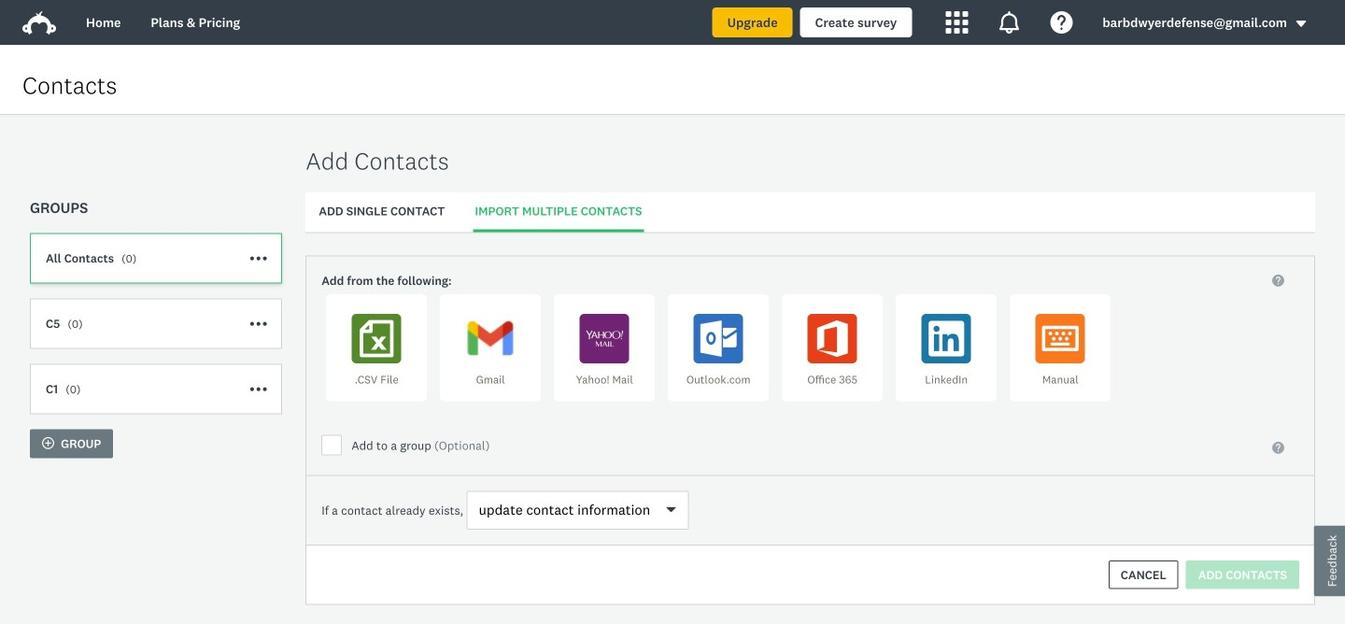 Task type: locate. For each thing, give the bounding box(es) containing it.
dropdown arrow image
[[1295, 17, 1308, 30]]

1 horizontal spatial products icon image
[[998, 11, 1021, 34]]

surveymonkey logo image
[[22, 11, 56, 35]]

products icon image
[[946, 11, 968, 34], [998, 11, 1021, 34]]

0 horizontal spatial products icon image
[[946, 11, 968, 34]]



Task type: vqa. For each thing, say whether or not it's contained in the screenshot.
second PRODUCTS ICON from left
yes



Task type: describe. For each thing, give the bounding box(es) containing it.
2 products icon image from the left
[[998, 11, 1021, 34]]

1 products icon image from the left
[[946, 11, 968, 34]]

help icon image
[[1051, 11, 1073, 34]]



